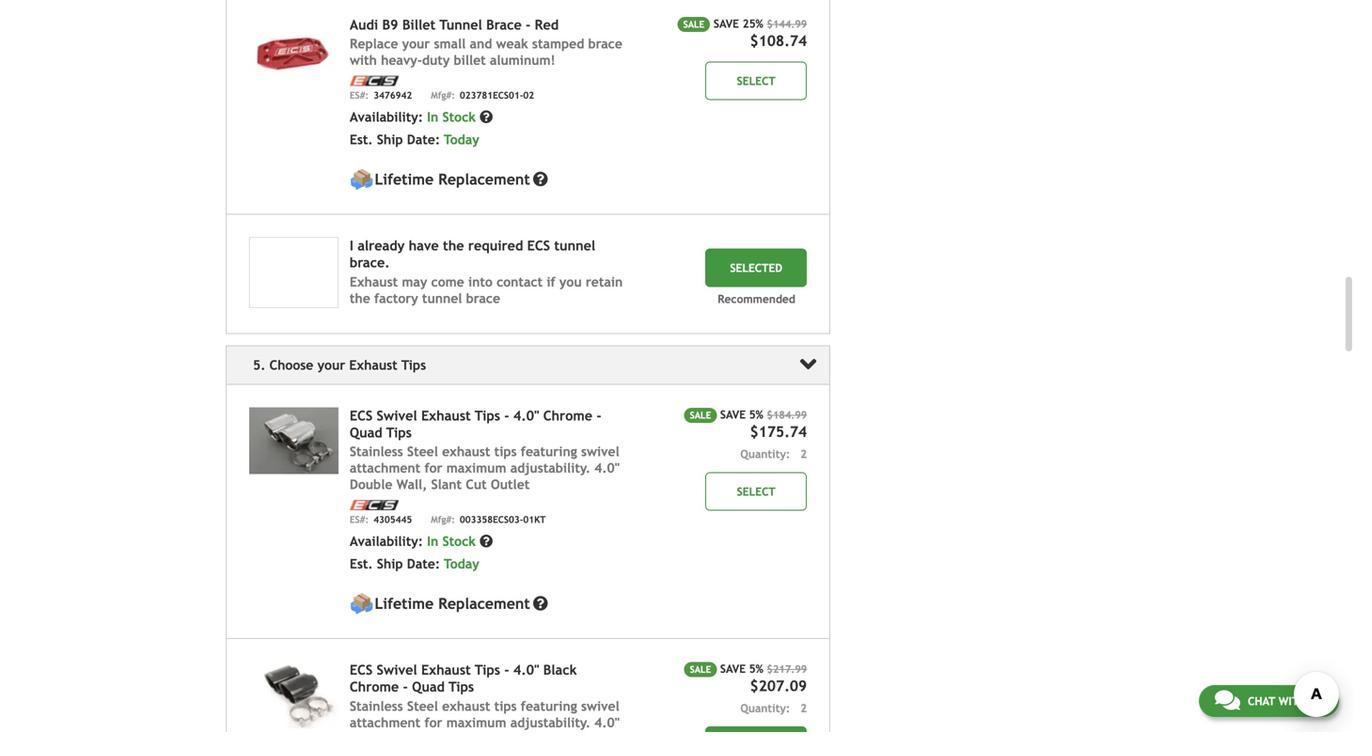Task type: locate. For each thing, give the bounding box(es) containing it.
save for 175.74
[[721, 408, 746, 421]]

0 vertical spatial double
[[350, 478, 393, 493]]

1 vertical spatial availability:
[[350, 535, 423, 550]]

1 vertical spatial ecs image
[[350, 501, 399, 511]]

chrome
[[544, 408, 593, 424], [350, 680, 399, 695]]

2 vertical spatial sale
[[690, 665, 712, 676]]

1 vertical spatial exhaust
[[442, 699, 491, 714]]

brace
[[589, 36, 623, 51], [466, 291, 501, 306]]

1 lifetime from the top
[[375, 171, 434, 188]]

0 horizontal spatial tunnel
[[422, 291, 462, 306]]

2 availability: from the top
[[350, 535, 423, 550]]

1 date: from the top
[[407, 132, 440, 147]]

1 vertical spatial adjustability.
[[511, 716, 591, 731]]

swivel
[[581, 445, 620, 460], [581, 699, 620, 714]]

023781ecs01-02
[[460, 90, 535, 101]]

0 vertical spatial ecs image
[[350, 76, 399, 86]]

save left $184.99
[[721, 408, 746, 421]]

wall,
[[397, 478, 427, 493], [397, 732, 427, 733]]

ecs image up 3476942
[[350, 76, 399, 86]]

save for 207.09
[[721, 663, 746, 676]]

lifetime replacement for 175.74
[[375, 596, 530, 613]]

0 vertical spatial outlet
[[491, 478, 530, 493]]

1 vertical spatial 2
[[801, 702, 807, 716]]

question circle image down 02 at the top left
[[533, 172, 548, 187]]

adjustability. up 01kt
[[511, 461, 591, 476]]

0 vertical spatial exhaust
[[442, 445, 491, 460]]

exhaust
[[350, 275, 398, 290], [421, 408, 471, 424], [421, 663, 471, 678]]

brace inside audi b9 billet tunnel brace - red replace your small and weak stamped brace with heavy-duty billet aluminum!
[[589, 36, 623, 51]]

question circle image down '003358ecs03-'
[[480, 535, 493, 549]]

2 in from the top
[[427, 535, 439, 550]]

0 vertical spatial availability: in stock
[[350, 110, 480, 125]]

adjustability. down black
[[511, 716, 591, 731]]

lifetime
[[375, 171, 434, 188], [375, 596, 434, 613]]

1 vertical spatial lifetime
[[375, 596, 434, 613]]

sale left $184.99
[[690, 410, 712, 421]]

1 vertical spatial lifetime replacement
[[375, 596, 530, 613]]

1 availability: from the top
[[350, 110, 423, 125]]

featuring down black
[[521, 699, 577, 714]]

featuring inside ecs swivel exhaust tips - 4.0" black chrome - quad tips stainless steel exhaust tips featuring swivel attachment for maximum adjustability. 4.0" double wall, slant cut outlet
[[521, 699, 577, 714]]

1 stainless from the top
[[350, 445, 403, 460]]

1 vertical spatial chrome
[[350, 680, 399, 695]]

1 this product is lifetime replacement eligible image from the top
[[350, 168, 373, 192]]

2 tips from the top
[[495, 699, 517, 714]]

stainless inside ecs swivel exhaust tips - 4.0" chrome - quad tips stainless steel exhaust tips featuring swivel attachment for maximum adjustability. 4.0" double wall, slant cut outlet
[[350, 445, 403, 460]]

question circle image
[[533, 172, 548, 187], [480, 535, 493, 549], [533, 597, 548, 612]]

1 horizontal spatial the
[[443, 238, 464, 254]]

today
[[444, 132, 480, 147], [444, 557, 480, 572]]

1 vertical spatial save
[[721, 408, 746, 421]]

1 outlet from the top
[[491, 478, 530, 493]]

2 inside sale save 5% $184.99 175.74 2
[[801, 448, 807, 461]]

2 ecs image from the top
[[350, 501, 399, 511]]

1 steel from the top
[[407, 445, 438, 460]]

audi b9 billet tunnel brace - red replace your small and weak stamped brace with heavy-duty billet aluminum!
[[350, 17, 623, 68]]

5% left $184.99
[[750, 408, 764, 421]]

steel
[[407, 445, 438, 460], [407, 699, 438, 714]]

lifetime replacement for 108.74
[[375, 171, 530, 188]]

brace right the stamped
[[589, 36, 623, 51]]

5%
[[750, 408, 764, 421], [750, 663, 764, 676]]

exhaust inside ecs swivel exhaust tips - 4.0" black chrome - quad tips stainless steel exhaust tips featuring swivel attachment for maximum adjustability. 4.0" double wall, slant cut outlet
[[442, 699, 491, 714]]

today down '003358ecs03-'
[[444, 557, 480, 572]]

2 attachment from the top
[[350, 716, 421, 731]]

0 vertical spatial attachment
[[350, 461, 421, 476]]

2 stock from the top
[[443, 535, 476, 550]]

save for 108.74
[[714, 17, 740, 30]]

swivel inside ecs swivel exhaust tips - 4.0" chrome - quad tips stainless steel exhaust tips featuring swivel attachment for maximum adjustability. 4.0" double wall, slant cut outlet
[[377, 408, 417, 424]]

sale left $217.99
[[690, 665, 712, 676]]

0 vertical spatial brace
[[589, 36, 623, 51]]

wall, inside ecs swivel exhaust tips - 4.0" chrome - quad tips stainless steel exhaust tips featuring swivel attachment for maximum adjustability. 4.0" double wall, slant cut outlet
[[397, 478, 427, 493]]

outlet inside ecs swivel exhaust tips - 4.0" black chrome - quad tips stainless steel exhaust tips featuring swivel attachment for maximum adjustability. 4.0" double wall, slant cut outlet
[[491, 732, 530, 733]]

2 est. from the top
[[350, 557, 373, 572]]

availability: for 108.74
[[350, 110, 423, 125]]

stock
[[443, 110, 476, 125], [443, 535, 476, 550]]

availability: in stock
[[350, 110, 480, 125], [350, 535, 480, 550]]

availability: down the 4305445
[[350, 535, 423, 550]]

1 vertical spatial est. ship date: today
[[350, 557, 480, 572]]

ship down the 4305445
[[377, 557, 403, 572]]

0 vertical spatial for
[[425, 461, 443, 476]]

ship for 175.74
[[377, 557, 403, 572]]

with left the us
[[1279, 695, 1307, 708]]

1 horizontal spatial chrome
[[544, 408, 593, 424]]

today for 175.74
[[444, 557, 480, 572]]

brace down "into"
[[466, 291, 501, 306]]

date: down the 4305445
[[407, 557, 440, 572]]

the right "have"
[[443, 238, 464, 254]]

1 vertical spatial for
[[425, 716, 443, 731]]

tunnel
[[554, 238, 596, 254], [422, 291, 462, 306]]

4.0"
[[514, 408, 539, 424], [595, 461, 620, 476], [514, 663, 539, 678], [595, 716, 620, 731]]

chat with us link
[[1199, 686, 1340, 718]]

come
[[431, 275, 465, 290]]

featuring up 01kt
[[521, 445, 577, 460]]

1 vertical spatial quad
[[412, 680, 445, 695]]

0 vertical spatial stainless
[[350, 445, 403, 460]]

angle down image
[[800, 351, 817, 378]]

2 adjustability. from the top
[[511, 716, 591, 731]]

1 featuring from the top
[[521, 445, 577, 460]]

5% inside sale save 5% $217.99 207.09 2
[[750, 663, 764, 676]]

$144.99
[[767, 18, 807, 30]]

2 slant from the top
[[431, 732, 462, 733]]

save inside sale save 5% $217.99 207.09 2
[[721, 663, 746, 676]]

1 horizontal spatial quad
[[412, 680, 445, 695]]

1 vertical spatial est.
[[350, 557, 373, 572]]

1 vertical spatial ecs
[[350, 408, 373, 424]]

0 vertical spatial replacement
[[439, 171, 530, 188]]

0 vertical spatial lifetime
[[375, 171, 434, 188]]

sale inside the sale save 25% $144.99 108.74
[[684, 19, 705, 30]]

chrome inside ecs swivel exhaust tips - 4.0" black chrome - quad tips stainless steel exhaust tips featuring swivel attachment for maximum adjustability. 4.0" double wall, slant cut outlet
[[350, 680, 399, 695]]

attachment
[[350, 461, 421, 476], [350, 716, 421, 731]]

stock left question circle image
[[443, 110, 476, 125]]

date: for 108.74
[[407, 132, 440, 147]]

2 steel from the top
[[407, 699, 438, 714]]

lifetime replacement down '003358ecs03-'
[[375, 596, 530, 613]]

est. ship date: today
[[350, 132, 480, 147], [350, 557, 480, 572]]

availability: down 3476942
[[350, 110, 423, 125]]

ship down 3476942
[[377, 132, 403, 147]]

replacement down question circle image
[[439, 171, 530, 188]]

1 wall, from the top
[[397, 478, 427, 493]]

1 slant from the top
[[431, 478, 462, 493]]

0 vertical spatial chrome
[[544, 408, 593, 424]]

0 vertical spatial exhaust
[[350, 275, 398, 290]]

required
[[468, 238, 523, 254]]

0 vertical spatial lifetime replacement
[[375, 171, 530, 188]]

1 vertical spatial stainless
[[350, 699, 403, 714]]

2 replacement from the top
[[439, 596, 530, 613]]

1 2 from the top
[[801, 448, 807, 461]]

1 vertical spatial tunnel
[[422, 291, 462, 306]]

0 horizontal spatial with
[[350, 53, 377, 68]]

cut
[[466, 478, 487, 493], [466, 732, 487, 733]]

replacement down '003358ecs03-'
[[439, 596, 530, 613]]

today down 023781ecs01-
[[444, 132, 480, 147]]

exhaust inside i already have the required ecs tunnel brace. exhaust may come into contact if you retain the factory tunnel brace
[[350, 275, 398, 290]]

2 today from the top
[[444, 557, 480, 572]]

exhaust inside ecs swivel exhaust tips - 4.0" black chrome - quad tips stainless steel exhaust tips featuring swivel attachment for maximum adjustability. 4.0" double wall, slant cut outlet
[[421, 663, 471, 678]]

2 wall, from the top
[[397, 732, 427, 733]]

exhaust for quad
[[421, 663, 471, 678]]

replacement
[[439, 171, 530, 188], [439, 596, 530, 613]]

stainless
[[350, 445, 403, 460], [350, 699, 403, 714]]

ecs
[[527, 238, 550, 254], [350, 408, 373, 424], [350, 663, 373, 678]]

2 maximum from the top
[[447, 716, 507, 731]]

1 double from the top
[[350, 478, 393, 493]]

quad
[[350, 425, 383, 441], [412, 680, 445, 695]]

1 est. ship date: today from the top
[[350, 132, 480, 147]]

1 cut from the top
[[466, 478, 487, 493]]

tunnel up the you
[[554, 238, 596, 254]]

0 vertical spatial featuring
[[521, 445, 577, 460]]

1 vertical spatial today
[[444, 557, 480, 572]]

availability: in stock down 3476942
[[350, 110, 480, 125]]

you
[[560, 275, 582, 290]]

swivel
[[377, 408, 417, 424], [377, 663, 417, 678]]

this product is lifetime replacement eligible image for 175.74
[[350, 593, 373, 616]]

adjustability. inside ecs swivel exhaust tips - 4.0" black chrome - quad tips stainless steel exhaust tips featuring swivel attachment for maximum adjustability. 4.0" double wall, slant cut outlet
[[511, 716, 591, 731]]

1 ship from the top
[[377, 132, 403, 147]]

5% inside sale save 5% $184.99 175.74 2
[[750, 408, 764, 421]]

this product is lifetime replacement eligible image
[[350, 168, 373, 192], [350, 593, 373, 616]]

sale inside sale save 5% $184.99 175.74 2
[[690, 410, 712, 421]]

2 availability: in stock from the top
[[350, 535, 480, 550]]

swivel inside ecs swivel exhaust tips - 4.0" chrome - quad tips stainless steel exhaust tips featuring swivel attachment for maximum adjustability. 4.0" double wall, slant cut outlet
[[581, 445, 620, 460]]

sale
[[684, 19, 705, 30], [690, 410, 712, 421], [690, 665, 712, 676]]

red
[[535, 17, 559, 32]]

question circle image for 108.74
[[533, 172, 548, 187]]

2 for from the top
[[425, 716, 443, 731]]

2 swivel from the top
[[377, 663, 417, 678]]

ecs swivel exhaust tips - 4.0" black chrome - quad tips stainless steel exhaust tips featuring swivel attachment for maximum adjustability. 4.0" double wall, slant cut outlet
[[350, 663, 620, 733]]

with down 'replace'
[[350, 53, 377, 68]]

1 5% from the top
[[750, 408, 764, 421]]

chat with us
[[1248, 695, 1324, 708]]

0 horizontal spatial quad
[[350, 425, 383, 441]]

ecs image
[[350, 76, 399, 86], [350, 501, 399, 511]]

chrome inside ecs swivel exhaust tips - 4.0" chrome - quad tips stainless steel exhaust tips featuring swivel attachment for maximum adjustability. 4.0" double wall, slant cut outlet
[[544, 408, 593, 424]]

outlet
[[491, 478, 530, 493], [491, 732, 530, 733]]

1 in from the top
[[427, 110, 439, 125]]

1 exhaust from the top
[[442, 445, 491, 460]]

1 vertical spatial ship
[[377, 557, 403, 572]]

1 vertical spatial outlet
[[491, 732, 530, 733]]

2 date: from the top
[[407, 557, 440, 572]]

1 for from the top
[[425, 461, 443, 476]]

0 vertical spatial date:
[[407, 132, 440, 147]]

1 stock from the top
[[443, 110, 476, 125]]

2 vertical spatial save
[[721, 663, 746, 676]]

2 this product is lifetime replacement eligible image from the top
[[350, 593, 373, 616]]

for
[[425, 461, 443, 476], [425, 716, 443, 731]]

2 exhaust from the top
[[442, 699, 491, 714]]

swivel for -
[[377, 663, 417, 678]]

1 vertical spatial cut
[[466, 732, 487, 733]]

est. ship date: today for 108.74
[[350, 132, 480, 147]]

replacement for 108.74
[[439, 171, 530, 188]]

1 vertical spatial date:
[[407, 557, 440, 572]]

1 vertical spatial stock
[[443, 535, 476, 550]]

2 ship from the top
[[377, 557, 403, 572]]

5% left $217.99
[[750, 663, 764, 676]]

sale inside sale save 5% $217.99 207.09 2
[[690, 665, 712, 676]]

2 lifetime replacement from the top
[[375, 596, 530, 613]]

0 vertical spatial wall,
[[397, 478, 427, 493]]

2 down '207.09'
[[801, 702, 807, 716]]

date:
[[407, 132, 440, 147], [407, 557, 440, 572]]

lifetime up "have"
[[375, 171, 434, 188]]

1 vertical spatial featuring
[[521, 699, 577, 714]]

0 vertical spatial ship
[[377, 132, 403, 147]]

1 today from the top
[[444, 132, 480, 147]]

1 vertical spatial this product is lifetime replacement eligible image
[[350, 593, 373, 616]]

1 vertical spatial replacement
[[439, 596, 530, 613]]

exhaust inside ecs swivel exhaust tips - 4.0" chrome - quad tips stainless steel exhaust tips featuring swivel attachment for maximum adjustability. 4.0" double wall, slant cut outlet
[[421, 408, 471, 424]]

replacement for 175.74
[[439, 596, 530, 613]]

if
[[547, 275, 556, 290]]

tips inside ecs swivel exhaust tips - 4.0" chrome - quad tips stainless steel exhaust tips featuring swivel attachment for maximum adjustability. 4.0" double wall, slant cut outlet
[[495, 445, 517, 460]]

tunnel down come
[[422, 291, 462, 306]]

double
[[350, 478, 393, 493], [350, 732, 393, 733]]

1 tips from the top
[[495, 445, 517, 460]]

today for 108.74
[[444, 132, 480, 147]]

tips
[[475, 408, 501, 424], [387, 425, 412, 441], [475, 663, 501, 678], [449, 680, 474, 695]]

1 vertical spatial maximum
[[447, 716, 507, 731]]

0 vertical spatial swivel
[[377, 408, 417, 424]]

sale left 25%
[[684, 19, 705, 30]]

0 vertical spatial est.
[[350, 132, 373, 147]]

1 vertical spatial availability: in stock
[[350, 535, 480, 550]]

the left factory at top left
[[350, 291, 370, 306]]

1 attachment from the top
[[350, 461, 421, 476]]

tunnel
[[440, 17, 482, 32]]

question circle image up black
[[533, 597, 548, 612]]

this product is lifetime replacement eligible image for 108.74
[[350, 168, 373, 192]]

0 vertical spatial save
[[714, 17, 740, 30]]

question circle image
[[480, 111, 493, 124]]

1 maximum from the top
[[447, 461, 507, 476]]

sale save 5% $184.99 175.74 2
[[690, 408, 807, 461]]

2 featuring from the top
[[521, 699, 577, 714]]

have
[[409, 238, 439, 254]]

2 swivel from the top
[[581, 699, 620, 714]]

1 vertical spatial slant
[[431, 732, 462, 733]]

0 vertical spatial in
[[427, 110, 439, 125]]

sale for 207.09
[[690, 665, 712, 676]]

2
[[801, 448, 807, 461], [801, 702, 807, 716]]

lifetime replacement
[[375, 171, 530, 188], [375, 596, 530, 613]]

0 horizontal spatial brace
[[466, 291, 501, 306]]

0 horizontal spatial the
[[350, 291, 370, 306]]

0 vertical spatial tips
[[495, 445, 517, 460]]

attachment inside ecs swivel exhaust tips - 4.0" chrome - quad tips stainless steel exhaust tips featuring swivel attachment for maximum adjustability. 4.0" double wall, slant cut outlet
[[350, 461, 421, 476]]

25%
[[743, 17, 764, 30]]

1 vertical spatial swivel
[[377, 663, 417, 678]]

tips
[[495, 445, 517, 460], [495, 699, 517, 714]]

0 vertical spatial availability:
[[350, 110, 423, 125]]

stock for 175.74
[[443, 535, 476, 550]]

0 vertical spatial adjustability.
[[511, 461, 591, 476]]

with
[[350, 53, 377, 68], [1279, 695, 1307, 708]]

2 stainless from the top
[[350, 699, 403, 714]]

may
[[402, 275, 427, 290]]

slant inside ecs swivel exhaust tips - 4.0" black chrome - quad tips stainless steel exhaust tips featuring swivel attachment for maximum adjustability. 4.0" double wall, slant cut outlet
[[431, 732, 462, 733]]

stainless inside ecs swivel exhaust tips - 4.0" black chrome - quad tips stainless steel exhaust tips featuring swivel attachment for maximum adjustability. 4.0" double wall, slant cut outlet
[[350, 699, 403, 714]]

exhaust
[[442, 445, 491, 460], [442, 699, 491, 714]]

date: down 3476942
[[407, 132, 440, 147]]

1 vertical spatial sale
[[690, 410, 712, 421]]

1 vertical spatial steel
[[407, 699, 438, 714]]

1 ecs image from the top
[[350, 76, 399, 86]]

2 down 175.74
[[801, 448, 807, 461]]

est. ship date: today down 3476942
[[350, 132, 480, 147]]

adjustability. inside ecs swivel exhaust tips - 4.0" chrome - quad tips stainless steel exhaust tips featuring swivel attachment for maximum adjustability. 4.0" double wall, slant cut outlet
[[511, 461, 591, 476]]

003358ecs03-01kt
[[460, 515, 546, 526]]

contact
[[497, 275, 543, 290]]

featuring
[[521, 445, 577, 460], [521, 699, 577, 714]]

your
[[402, 36, 430, 51]]

slant inside ecs swivel exhaust tips - 4.0" chrome - quad tips stainless steel exhaust tips featuring swivel attachment for maximum adjustability. 4.0" double wall, slant cut outlet
[[431, 478, 462, 493]]

availability: in stock down the 4305445
[[350, 535, 480, 550]]

2 outlet from the top
[[491, 732, 530, 733]]

1 vertical spatial 5%
[[750, 663, 764, 676]]

0 vertical spatial slant
[[431, 478, 462, 493]]

1 adjustability. from the top
[[511, 461, 591, 476]]

1 vertical spatial swivel
[[581, 699, 620, 714]]

save inside the sale save 25% $144.99 108.74
[[714, 17, 740, 30]]

brace.
[[350, 255, 390, 271]]

est. ship date: today down the 4305445
[[350, 557, 480, 572]]

steel inside ecs swivel exhaust tips - 4.0" black chrome - quad tips stainless steel exhaust tips featuring swivel attachment for maximum adjustability. 4.0" double wall, slant cut outlet
[[407, 699, 438, 714]]

0 vertical spatial cut
[[466, 478, 487, 493]]

0 vertical spatial sale
[[684, 19, 705, 30]]

1 horizontal spatial brace
[[589, 36, 623, 51]]

2 2 from the top
[[801, 702, 807, 716]]

2 vertical spatial exhaust
[[421, 663, 471, 678]]

1 horizontal spatial tunnel
[[554, 238, 596, 254]]

ecs inside ecs swivel exhaust tips - 4.0" black chrome - quad tips stainless steel exhaust tips featuring swivel attachment for maximum adjustability. 4.0" double wall, slant cut outlet
[[350, 663, 373, 678]]

save inside sale save 5% $184.99 175.74 2
[[721, 408, 746, 421]]

0 horizontal spatial chrome
[[350, 680, 399, 695]]

1 lifetime replacement from the top
[[375, 171, 530, 188]]

0 vertical spatial steel
[[407, 445, 438, 460]]

1 swivel from the top
[[377, 408, 417, 424]]

and
[[470, 36, 492, 51]]

in for 108.74
[[427, 110, 439, 125]]

2 vertical spatial ecs
[[350, 663, 373, 678]]

108.74
[[759, 32, 807, 49]]

adjustability.
[[511, 461, 591, 476], [511, 716, 591, 731]]

stamped
[[532, 36, 585, 51]]

1 vertical spatial wall,
[[397, 732, 427, 733]]

1 vertical spatial in
[[427, 535, 439, 550]]

0 vertical spatial est. ship date: today
[[350, 132, 480, 147]]

2 vertical spatial question circle image
[[533, 597, 548, 612]]

0 vertical spatial quad
[[350, 425, 383, 441]]

0 vertical spatial today
[[444, 132, 480, 147]]

1 vertical spatial double
[[350, 732, 393, 733]]

0 vertical spatial 5%
[[750, 408, 764, 421]]

ecs for -
[[350, 408, 373, 424]]

1 availability: in stock from the top
[[350, 110, 480, 125]]

$217.99
[[767, 664, 807, 676]]

in
[[427, 110, 439, 125], [427, 535, 439, 550]]

into
[[468, 275, 493, 290]]

est.
[[350, 132, 373, 147], [350, 557, 373, 572]]

swivel inside ecs swivel exhaust tips - 4.0" black chrome - quad tips stainless steel exhaust tips featuring swivel attachment for maximum adjustability. 4.0" double wall, slant cut outlet
[[377, 663, 417, 678]]

1 est. from the top
[[350, 132, 373, 147]]

availability:
[[350, 110, 423, 125], [350, 535, 423, 550]]

2 cut from the top
[[466, 732, 487, 733]]

save left 25%
[[714, 17, 740, 30]]

0 vertical spatial this product is lifetime replacement eligible image
[[350, 168, 373, 192]]

1 vertical spatial with
[[1279, 695, 1307, 708]]

the
[[443, 238, 464, 254], [350, 291, 370, 306]]

2 est. ship date: today from the top
[[350, 557, 480, 572]]

save left $217.99
[[721, 663, 746, 676]]

save
[[714, 17, 740, 30], [721, 408, 746, 421], [721, 663, 746, 676]]

in for 175.74
[[427, 535, 439, 550]]

billet
[[403, 17, 436, 32]]

slant
[[431, 478, 462, 493], [431, 732, 462, 733]]

date: for 175.74
[[407, 557, 440, 572]]

stock down '003358ecs03-'
[[443, 535, 476, 550]]

exhaust for tips
[[421, 408, 471, 424]]

retain
[[586, 275, 623, 290]]

5% for 207.09
[[750, 663, 764, 676]]

ecs inside ecs swivel exhaust tips - 4.0" chrome - quad tips stainless steel exhaust tips featuring swivel attachment for maximum adjustability. 4.0" double wall, slant cut outlet
[[350, 408, 373, 424]]

maximum
[[447, 461, 507, 476], [447, 716, 507, 731]]

brace inside i already have the required ecs tunnel brace. exhaust may come into contact if you retain the factory tunnel brace
[[466, 291, 501, 306]]

0 vertical spatial maximum
[[447, 461, 507, 476]]

ecs image up the 4305445
[[350, 501, 399, 511]]

2 double from the top
[[350, 732, 393, 733]]

us
[[1310, 695, 1324, 708]]

already
[[358, 238, 405, 254]]

ship
[[377, 132, 403, 147], [377, 557, 403, 572]]

lifetime down the 4305445
[[375, 596, 434, 613]]

0 vertical spatial ecs
[[527, 238, 550, 254]]

with inside audi b9 billet tunnel brace - red replace your small and weak stamped brace with heavy-duty billet aluminum!
[[350, 53, 377, 68]]

-
[[526, 17, 531, 32], [505, 408, 510, 424], [597, 408, 602, 424], [505, 663, 510, 678], [403, 680, 408, 695]]

ecs swivel exhaust tips - 4.0" chrome - quad tips stainless steel exhaust tips featuring swivel attachment for maximum adjustability. 4.0" double wall, slant cut outlet
[[350, 408, 620, 493]]

1 vertical spatial brace
[[466, 291, 501, 306]]

2 lifetime from the top
[[375, 596, 434, 613]]

1 vertical spatial attachment
[[350, 716, 421, 731]]

1 swivel from the top
[[581, 445, 620, 460]]

2 inside sale save 5% $217.99 207.09 2
[[801, 702, 807, 716]]

1 vertical spatial tips
[[495, 699, 517, 714]]

1 replacement from the top
[[439, 171, 530, 188]]

factory
[[374, 291, 418, 306]]

0 vertical spatial stock
[[443, 110, 476, 125]]

1 vertical spatial exhaust
[[421, 408, 471, 424]]

2 5% from the top
[[750, 663, 764, 676]]

0 vertical spatial question circle image
[[533, 172, 548, 187]]

0 vertical spatial with
[[350, 53, 377, 68]]

lifetime replacement down question circle image
[[375, 171, 530, 188]]



Task type: vqa. For each thing, say whether or not it's contained in the screenshot.
the top with
yes



Task type: describe. For each thing, give the bounding box(es) containing it.
cut inside ecs swivel exhaust tips - 4.0" chrome - quad tips stainless steel exhaust tips featuring swivel attachment for maximum adjustability. 4.0" double wall, slant cut outlet
[[466, 478, 487, 493]]

01kt
[[523, 515, 546, 526]]

est. for 175.74
[[350, 557, 373, 572]]

replace
[[350, 36, 398, 51]]

double inside ecs swivel exhaust tips - 4.0" chrome - quad tips stainless steel exhaust tips featuring swivel attachment for maximum adjustability. 4.0" double wall, slant cut outlet
[[350, 478, 393, 493]]

sale for 175.74
[[690, 410, 712, 421]]

maximum inside ecs swivel exhaust tips - 4.0" black chrome - quad tips stainless steel exhaust tips featuring swivel attachment for maximum adjustability. 4.0" double wall, slant cut outlet
[[447, 716, 507, 731]]

ecs inside i already have the required ecs tunnel brace. exhaust may come into contact if you retain the factory tunnel brace
[[527, 238, 550, 254]]

exhaust inside ecs swivel exhaust tips - 4.0" chrome - quad tips stainless steel exhaust tips featuring swivel attachment for maximum adjustability. 4.0" double wall, slant cut outlet
[[442, 445, 491, 460]]

heavy-
[[381, 53, 422, 68]]

quad inside ecs swivel exhaust tips - 4.0" chrome - quad tips stainless steel exhaust tips featuring swivel attachment for maximum adjustability. 4.0" double wall, slant cut outlet
[[350, 425, 383, 441]]

1 vertical spatial question circle image
[[480, 535, 493, 549]]

cut inside ecs swivel exhaust tips - 4.0" black chrome - quad tips stainless steel exhaust tips featuring swivel attachment for maximum adjustability. 4.0" double wall, slant cut outlet
[[466, 732, 487, 733]]

5% for 175.74
[[750, 408, 764, 421]]

for inside ecs swivel exhaust tips - 4.0" chrome - quad tips stainless steel exhaust tips featuring swivel attachment for maximum adjustability. 4.0" double wall, slant cut outlet
[[425, 461, 443, 476]]

i
[[350, 238, 354, 254]]

lifetime for 175.74
[[375, 596, 434, 613]]

2 for 175.74
[[801, 448, 807, 461]]

steel inside ecs swivel exhaust tips - 4.0" chrome - quad tips stainless steel exhaust tips featuring swivel attachment for maximum adjustability. 4.0" double wall, slant cut outlet
[[407, 445, 438, 460]]

comments image
[[1215, 690, 1241, 712]]

ecs image for 175.74
[[350, 501, 399, 511]]

weak
[[496, 36, 528, 51]]

chat
[[1248, 695, 1276, 708]]

brace
[[487, 17, 522, 32]]

0 vertical spatial tunnel
[[554, 238, 596, 254]]

- inside audi b9 billet tunnel brace - red replace your small and weak stamped brace with heavy-duty billet aluminum!
[[526, 17, 531, 32]]

duty
[[422, 53, 450, 68]]

wall, inside ecs swivel exhaust tips - 4.0" black chrome - quad tips stainless steel exhaust tips featuring swivel attachment for maximum adjustability. 4.0" double wall, slant cut outlet
[[397, 732, 427, 733]]

featuring inside ecs swivel exhaust tips - 4.0" chrome - quad tips stainless steel exhaust tips featuring swivel attachment for maximum adjustability. 4.0" double wall, slant cut outlet
[[521, 445, 577, 460]]

aluminum!
[[490, 53, 556, 68]]

availability: in stock for 175.74
[[350, 535, 480, 550]]

3476942
[[374, 90, 412, 101]]

outlet inside ecs swivel exhaust tips - 4.0" chrome - quad tips stainless steel exhaust tips featuring swivel attachment for maximum adjustability. 4.0" double wall, slant cut outlet
[[491, 478, 530, 493]]

175.74
[[759, 424, 807, 441]]

black
[[544, 663, 577, 678]]

1 horizontal spatial with
[[1279, 695, 1307, 708]]

for inside ecs swivel exhaust tips - 4.0" black chrome - quad tips stainless steel exhaust tips featuring swivel attachment for maximum adjustability. 4.0" double wall, slant cut outlet
[[425, 716, 443, 731]]

02
[[523, 90, 535, 101]]

question circle image for 175.74
[[533, 597, 548, 612]]

sale for 108.74
[[684, 19, 705, 30]]

023781ecs01-
[[460, 90, 523, 101]]

lifetime for 108.74
[[375, 171, 434, 188]]

2 for 207.09
[[801, 702, 807, 716]]

sale save 5% $217.99 207.09 2
[[690, 663, 807, 716]]

i already have the required ecs tunnel brace. exhaust may come into contact if you retain the factory tunnel brace
[[350, 238, 623, 306]]

b9
[[382, 17, 398, 32]]

est. for 108.74
[[350, 132, 373, 147]]

audi
[[350, 17, 378, 32]]

4305445
[[374, 515, 412, 526]]

0 vertical spatial the
[[443, 238, 464, 254]]

swivel for quad
[[377, 408, 417, 424]]

maximum inside ecs swivel exhaust tips - 4.0" chrome - quad tips stainless steel exhaust tips featuring swivel attachment for maximum adjustability. 4.0" double wall, slant cut outlet
[[447, 461, 507, 476]]

est. ship date: today for 175.74
[[350, 557, 480, 572]]

availability: for 175.74
[[350, 535, 423, 550]]

sale save 25% $144.99 108.74
[[684, 17, 807, 49]]

quad inside ecs swivel exhaust tips - 4.0" black chrome - quad tips stainless steel exhaust tips featuring swivel attachment for maximum adjustability. 4.0" double wall, slant cut outlet
[[412, 680, 445, 695]]

stock for 108.74
[[443, 110, 476, 125]]

double inside ecs swivel exhaust tips - 4.0" black chrome - quad tips stainless steel exhaust tips featuring swivel attachment for maximum adjustability. 4.0" double wall, slant cut outlet
[[350, 732, 393, 733]]

small
[[434, 36, 466, 51]]

$184.99
[[767, 409, 807, 421]]

ship for 108.74
[[377, 132, 403, 147]]

003358ecs03-
[[460, 515, 523, 526]]

ecs for chrome
[[350, 663, 373, 678]]

swivel inside ecs swivel exhaust tips - 4.0" black chrome - quad tips stainless steel exhaust tips featuring swivel attachment for maximum adjustability. 4.0" double wall, slant cut outlet
[[581, 699, 620, 714]]

availability: in stock for 108.74
[[350, 110, 480, 125]]

tips inside ecs swivel exhaust tips - 4.0" black chrome - quad tips stainless steel exhaust tips featuring swivel attachment for maximum adjustability. 4.0" double wall, slant cut outlet
[[495, 699, 517, 714]]

attachment inside ecs swivel exhaust tips - 4.0" black chrome - quad tips stainless steel exhaust tips featuring swivel attachment for maximum adjustability. 4.0" double wall, slant cut outlet
[[350, 716, 421, 731]]

billet
[[454, 53, 486, 68]]

ecs image for 108.74
[[350, 76, 399, 86]]

207.09
[[759, 678, 807, 695]]



